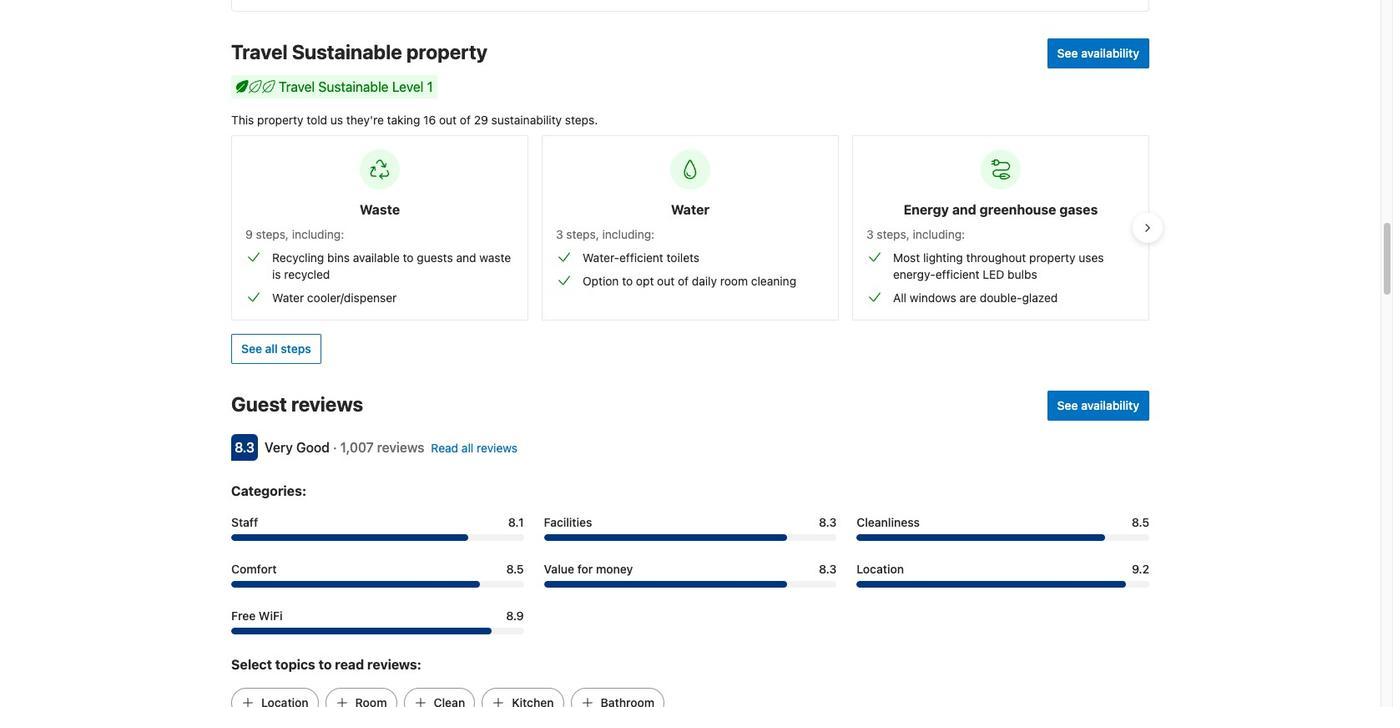 Task type: vqa. For each thing, say whether or not it's contained in the screenshot.


Task type: locate. For each thing, give the bounding box(es) containing it.
sustainable for property
[[292, 40, 402, 64]]

1 vertical spatial availability
[[1081, 398, 1140, 413]]

0 horizontal spatial of
[[460, 113, 471, 127]]

of left 29
[[460, 113, 471, 127]]

is
[[272, 267, 281, 282]]

including: up lighting
[[913, 227, 965, 241]]

including: for water
[[602, 227, 655, 241]]

reviews
[[291, 393, 363, 416], [377, 440, 424, 455], [477, 441, 518, 455]]

water cooler/dispenser
[[272, 291, 397, 305]]

travel sustainable property
[[231, 40, 488, 64]]

0 horizontal spatial all
[[265, 342, 278, 356]]

·
[[333, 440, 337, 455]]

energy-
[[893, 267, 936, 282]]

see availability for guest reviews
[[1057, 398, 1140, 413]]

1 see availability button from the top
[[1047, 39, 1150, 69]]

to left guests
[[403, 251, 414, 265]]

2 vertical spatial to
[[319, 657, 332, 672]]

0 vertical spatial travel
[[231, 40, 288, 64]]

see
[[1057, 46, 1078, 60], [241, 342, 262, 356], [1057, 398, 1078, 413]]

sustainability
[[491, 113, 562, 127]]

8.5
[[1132, 515, 1150, 529], [506, 562, 524, 576]]

1 vertical spatial water
[[272, 291, 304, 305]]

travel up 'told'
[[279, 80, 315, 95]]

1 vertical spatial see
[[241, 342, 262, 356]]

2 including: from the left
[[602, 227, 655, 241]]

opt
[[636, 274, 654, 288]]

0 vertical spatial efficient
[[619, 251, 664, 265]]

including: up recycling
[[292, 227, 344, 241]]

steps, right 9
[[256, 227, 289, 241]]

0 horizontal spatial and
[[456, 251, 476, 265]]

steps,
[[256, 227, 289, 241], [566, 227, 599, 241], [877, 227, 910, 241]]

greenhouse
[[980, 202, 1057, 217]]

property
[[406, 40, 488, 64], [257, 113, 303, 127], [1029, 251, 1076, 265]]

3
[[556, 227, 563, 241], [867, 227, 874, 241]]

efficient down lighting
[[936, 267, 980, 282]]

steps, for water
[[566, 227, 599, 241]]

to left opt
[[622, 274, 633, 288]]

us
[[331, 113, 343, 127]]

2 horizontal spatial steps,
[[877, 227, 910, 241]]

this property told us they're taking 16 out of 29 sustainability steps.
[[231, 113, 598, 127]]

efficient up opt
[[619, 251, 664, 265]]

1 vertical spatial see availability
[[1057, 398, 1140, 413]]

availability for travel sustainable property
[[1081, 46, 1140, 60]]

1 including: from the left
[[292, 227, 344, 241]]

0 horizontal spatial property
[[257, 113, 303, 127]]

1 vertical spatial property
[[257, 113, 303, 127]]

1 horizontal spatial 8.5
[[1132, 515, 1150, 529]]

see availability
[[1057, 46, 1140, 60], [1057, 398, 1140, 413]]

out right opt
[[657, 274, 675, 288]]

0 horizontal spatial to
[[319, 657, 332, 672]]

1 horizontal spatial and
[[952, 202, 977, 217]]

toilets
[[667, 251, 700, 265]]

1 see availability from the top
[[1057, 46, 1140, 60]]

sustainable up they're
[[318, 80, 389, 95]]

3 including: from the left
[[913, 227, 965, 241]]

all
[[265, 342, 278, 356], [462, 441, 474, 455]]

and left the waste
[[456, 251, 476, 265]]

1 horizontal spatial water
[[671, 202, 710, 217]]

told
[[307, 113, 327, 127]]

2 vertical spatial see
[[1057, 398, 1078, 413]]

2 3 steps, including: from the left
[[867, 227, 965, 241]]

to left read
[[319, 657, 332, 672]]

0 vertical spatial property
[[406, 40, 488, 64]]

all for see
[[265, 342, 278, 356]]

water for water
[[671, 202, 710, 217]]

free
[[231, 609, 256, 623]]

property inside most lighting throughout property uses energy-efficient led bulbs
[[1029, 251, 1076, 265]]

value for money
[[544, 562, 633, 576]]

and
[[952, 202, 977, 217], [456, 251, 476, 265]]

2 steps, from the left
[[566, 227, 599, 241]]

1 availability from the top
[[1081, 46, 1140, 60]]

they're
[[346, 113, 384, 127]]

waste
[[360, 202, 400, 217]]

steps, for waste
[[256, 227, 289, 241]]

property up the bulbs
[[1029, 251, 1076, 265]]

guest
[[231, 393, 287, 416]]

0 vertical spatial availability
[[1081, 46, 1140, 60]]

sustainable up travel sustainable level 1 at the left top of page
[[292, 40, 402, 64]]

guest reviews element
[[231, 391, 1041, 418]]

led
[[983, 267, 1005, 282]]

8.3
[[235, 440, 255, 455], [819, 515, 837, 529], [819, 562, 837, 576]]

out right '16'
[[439, 113, 457, 127]]

of inside carousel region
[[678, 274, 689, 288]]

double-
[[980, 291, 1022, 305]]

1 vertical spatial to
[[622, 274, 633, 288]]

travel
[[231, 40, 288, 64], [279, 80, 315, 95]]

travel up this at top left
[[231, 40, 288, 64]]

water up toilets
[[671, 202, 710, 217]]

efficient
[[619, 251, 664, 265], [936, 267, 980, 282]]

read all reviews
[[431, 441, 518, 455]]

0 vertical spatial see availability button
[[1047, 39, 1150, 69]]

1 vertical spatial 8.3
[[819, 515, 837, 529]]

water-efficient toilets
[[583, 251, 700, 265]]

available
[[353, 251, 400, 265]]

of
[[460, 113, 471, 127], [678, 274, 689, 288]]

8.3 left location
[[819, 562, 837, 576]]

2 see availability button from the top
[[1047, 391, 1150, 421]]

0 horizontal spatial 8.5
[[506, 562, 524, 576]]

of left daily
[[678, 274, 689, 288]]

3 steps, from the left
[[877, 227, 910, 241]]

3 for water
[[556, 227, 563, 241]]

option to opt out of daily room cleaning
[[583, 274, 797, 288]]

all
[[893, 291, 907, 305]]

reviews inside 'element'
[[291, 393, 363, 416]]

0 horizontal spatial water
[[272, 291, 304, 305]]

including:
[[292, 227, 344, 241], [602, 227, 655, 241], [913, 227, 965, 241]]

1 horizontal spatial 3 steps, including:
[[867, 227, 965, 241]]

2 horizontal spatial including:
[[913, 227, 965, 241]]

0 vertical spatial see availability
[[1057, 46, 1140, 60]]

1 vertical spatial sustainable
[[318, 80, 389, 95]]

daily
[[692, 274, 717, 288]]

all right read
[[462, 441, 474, 455]]

3 steps, including: for energy and greenhouse gases
[[867, 227, 965, 241]]

2 horizontal spatial property
[[1029, 251, 1076, 265]]

1 horizontal spatial including:
[[602, 227, 655, 241]]

see availability button for travel sustainable property
[[1047, 39, 1150, 69]]

gases
[[1060, 202, 1098, 217]]

1 horizontal spatial 3
[[867, 227, 874, 241]]

3 steps, including: for water
[[556, 227, 655, 241]]

comfort 8.5 meter
[[231, 581, 524, 588]]

wifi
[[259, 609, 283, 623]]

throughout
[[966, 251, 1026, 265]]

3 steps, including: up "most" at the right
[[867, 227, 965, 241]]

8.3 for value for money
[[819, 562, 837, 576]]

all inside button
[[265, 342, 278, 356]]

water down is
[[272, 291, 304, 305]]

0 vertical spatial 8.5
[[1132, 515, 1150, 529]]

1 vertical spatial efficient
[[936, 267, 980, 282]]

including: for energy and greenhouse gases
[[913, 227, 965, 241]]

facilities
[[544, 515, 592, 529]]

see availability button
[[1047, 39, 1150, 69], [1047, 391, 1150, 421]]

0 vertical spatial sustainable
[[292, 40, 402, 64]]

cleanliness
[[857, 515, 920, 529]]

facilities 8.3 meter
[[544, 535, 837, 541]]

0 vertical spatial to
[[403, 251, 414, 265]]

3 steps, including: up water-
[[556, 227, 655, 241]]

0 horizontal spatial reviews
[[291, 393, 363, 416]]

2 see availability from the top
[[1057, 398, 1140, 413]]

out inside carousel region
[[657, 274, 675, 288]]

1 horizontal spatial out
[[657, 274, 675, 288]]

steps, up water-
[[566, 227, 599, 241]]

1 3 steps, including: from the left
[[556, 227, 655, 241]]

reviews:
[[367, 657, 422, 672]]

1 vertical spatial see availability button
[[1047, 391, 1150, 421]]

1 vertical spatial travel
[[279, 80, 315, 95]]

1 horizontal spatial all
[[462, 441, 474, 455]]

including: up water-efficient toilets
[[602, 227, 655, 241]]

0 vertical spatial 8.3
[[235, 440, 255, 455]]

1 horizontal spatial to
[[403, 251, 414, 265]]

8.3 left cleanliness
[[819, 515, 837, 529]]

reviews right read
[[477, 441, 518, 455]]

0 horizontal spatial 3 steps, including:
[[556, 227, 655, 241]]

1 horizontal spatial efficient
[[936, 267, 980, 282]]

1 vertical spatial and
[[456, 251, 476, 265]]

are
[[960, 291, 977, 305]]

water
[[671, 202, 710, 217], [272, 291, 304, 305]]

reviews up ·
[[291, 393, 363, 416]]

see all steps
[[241, 342, 311, 356]]

0 vertical spatial out
[[439, 113, 457, 127]]

0 horizontal spatial including:
[[292, 227, 344, 241]]

8.5 left value
[[506, 562, 524, 576]]

1 horizontal spatial reviews
[[377, 440, 424, 455]]

1 vertical spatial out
[[657, 274, 675, 288]]

categories:
[[231, 484, 306, 499]]

steps, up "most" at the right
[[877, 227, 910, 241]]

money
[[596, 562, 633, 576]]

location
[[857, 562, 904, 576]]

review categories element
[[231, 481, 306, 501]]

1 vertical spatial all
[[462, 441, 474, 455]]

0 vertical spatial all
[[265, 342, 278, 356]]

property up 1
[[406, 40, 488, 64]]

2 3 from the left
[[867, 227, 874, 241]]

waste
[[479, 251, 511, 265]]

3 steps, including:
[[556, 227, 655, 241], [867, 227, 965, 241]]

1 steps, from the left
[[256, 227, 289, 241]]

0 vertical spatial and
[[952, 202, 977, 217]]

and right energy
[[952, 202, 977, 217]]

energy and greenhouse gases
[[904, 202, 1098, 217]]

reviews right 1,007
[[377, 440, 424, 455]]

all windows are double-glazed
[[893, 291, 1058, 305]]

1 horizontal spatial steps,
[[566, 227, 599, 241]]

0 horizontal spatial steps,
[[256, 227, 289, 241]]

1 3 from the left
[[556, 227, 563, 241]]

8.5 up '9.2'
[[1132, 515, 1150, 529]]

0 horizontal spatial 3
[[556, 227, 563, 241]]

0 vertical spatial see
[[1057, 46, 1078, 60]]

windows
[[910, 291, 957, 305]]

1 vertical spatial of
[[678, 274, 689, 288]]

2 availability from the top
[[1081, 398, 1140, 413]]

all left steps
[[265, 342, 278, 356]]

taking
[[387, 113, 420, 127]]

property left 'told'
[[257, 113, 303, 127]]

see for travel sustainable property
[[1057, 46, 1078, 60]]

to
[[403, 251, 414, 265], [622, 274, 633, 288], [319, 657, 332, 672]]

sustainable
[[292, 40, 402, 64], [318, 80, 389, 95]]

8.9
[[506, 609, 524, 623]]

availability
[[1081, 46, 1140, 60], [1081, 398, 1140, 413]]

2 vertical spatial 8.3
[[819, 562, 837, 576]]

recycling
[[272, 251, 324, 265]]

2 vertical spatial property
[[1029, 251, 1076, 265]]

bulbs
[[1008, 267, 1037, 282]]

1 vertical spatial 8.5
[[506, 562, 524, 576]]

value
[[544, 562, 574, 576]]

1 horizontal spatial of
[[678, 274, 689, 288]]

8.3 left very
[[235, 440, 255, 455]]

travel for travel sustainable level 1
[[279, 80, 315, 95]]

0 horizontal spatial efficient
[[619, 251, 664, 265]]

0 vertical spatial water
[[671, 202, 710, 217]]



Task type: describe. For each thing, give the bounding box(es) containing it.
glazed
[[1022, 291, 1058, 305]]

availability for guest reviews
[[1081, 398, 1140, 413]]

16
[[423, 113, 436, 127]]

select
[[231, 657, 272, 672]]

comfort
[[231, 562, 277, 576]]

29
[[474, 113, 488, 127]]

see inside button
[[241, 342, 262, 356]]

2 horizontal spatial to
[[622, 274, 633, 288]]

cooler/dispenser
[[307, 291, 397, 305]]

see availability for travel sustainable property
[[1057, 46, 1140, 60]]

8.5 for comfort
[[506, 562, 524, 576]]

steps, for energy and greenhouse gases
[[877, 227, 910, 241]]

recycling bins available to guests and waste is recycled
[[272, 251, 511, 282]]

room
[[720, 274, 748, 288]]

see availability button for guest reviews
[[1047, 391, 1150, 421]]

lighting
[[923, 251, 963, 265]]

read
[[335, 657, 364, 672]]

most
[[893, 251, 920, 265]]

water for water cooler/dispenser
[[272, 291, 304, 305]]

3 for energy and greenhouse gases
[[867, 227, 874, 241]]

most lighting throughout property uses energy-efficient led bulbs
[[893, 251, 1104, 282]]

0 vertical spatial of
[[460, 113, 471, 127]]

recycled
[[284, 267, 330, 282]]

topics
[[275, 657, 315, 672]]

see for guest reviews
[[1057, 398, 1078, 413]]

scored 8.3 element
[[231, 434, 258, 461]]

see all steps button
[[231, 334, 321, 364]]

sustainable for level
[[318, 80, 389, 95]]

steps.
[[565, 113, 598, 127]]

9.2
[[1132, 562, 1150, 576]]

efficient inside most lighting throughout property uses energy-efficient led bulbs
[[936, 267, 980, 282]]

all for read
[[462, 441, 474, 455]]

free wifi
[[231, 609, 283, 623]]

staff
[[231, 515, 258, 529]]

rated very good element
[[265, 440, 330, 455]]

for
[[577, 562, 593, 576]]

9 steps, including:
[[245, 227, 344, 241]]

location 9.2 meter
[[857, 581, 1150, 588]]

option
[[583, 274, 619, 288]]

0 horizontal spatial out
[[439, 113, 457, 127]]

8.5 for cleanliness
[[1132, 515, 1150, 529]]

travel sustainable level 1
[[279, 80, 433, 95]]

this
[[231, 113, 254, 127]]

cleanliness 8.5 meter
[[857, 535, 1150, 541]]

read
[[431, 441, 458, 455]]

1 horizontal spatial property
[[406, 40, 488, 64]]

carousel region
[[218, 129, 1163, 327]]

bins
[[327, 251, 350, 265]]

cleaning
[[751, 274, 797, 288]]

select topics to read reviews:
[[231, 657, 422, 672]]

guests
[[417, 251, 453, 265]]

good
[[296, 440, 330, 455]]

2 horizontal spatial reviews
[[477, 441, 518, 455]]

steps
[[281, 342, 311, 356]]

including: for waste
[[292, 227, 344, 241]]

1
[[427, 80, 433, 95]]

free wifi 8.9 meter
[[231, 628, 524, 635]]

very good · 1,007 reviews
[[265, 440, 424, 455]]

level
[[392, 80, 424, 95]]

travel for travel sustainable property
[[231, 40, 288, 64]]

1,007
[[340, 440, 374, 455]]

staff 8.1 meter
[[231, 535, 524, 541]]

and inside recycling bins available to guests and waste is recycled
[[456, 251, 476, 265]]

guest reviews
[[231, 393, 363, 416]]

very
[[265, 440, 293, 455]]

8.1
[[508, 515, 524, 529]]

9
[[245, 227, 253, 241]]

to inside recycling bins available to guests and waste is recycled
[[403, 251, 414, 265]]

uses
[[1079, 251, 1104, 265]]

energy
[[904, 202, 949, 217]]

value for money 8.3 meter
[[544, 581, 837, 588]]

water-
[[583, 251, 619, 265]]

8.3 for facilities
[[819, 515, 837, 529]]



